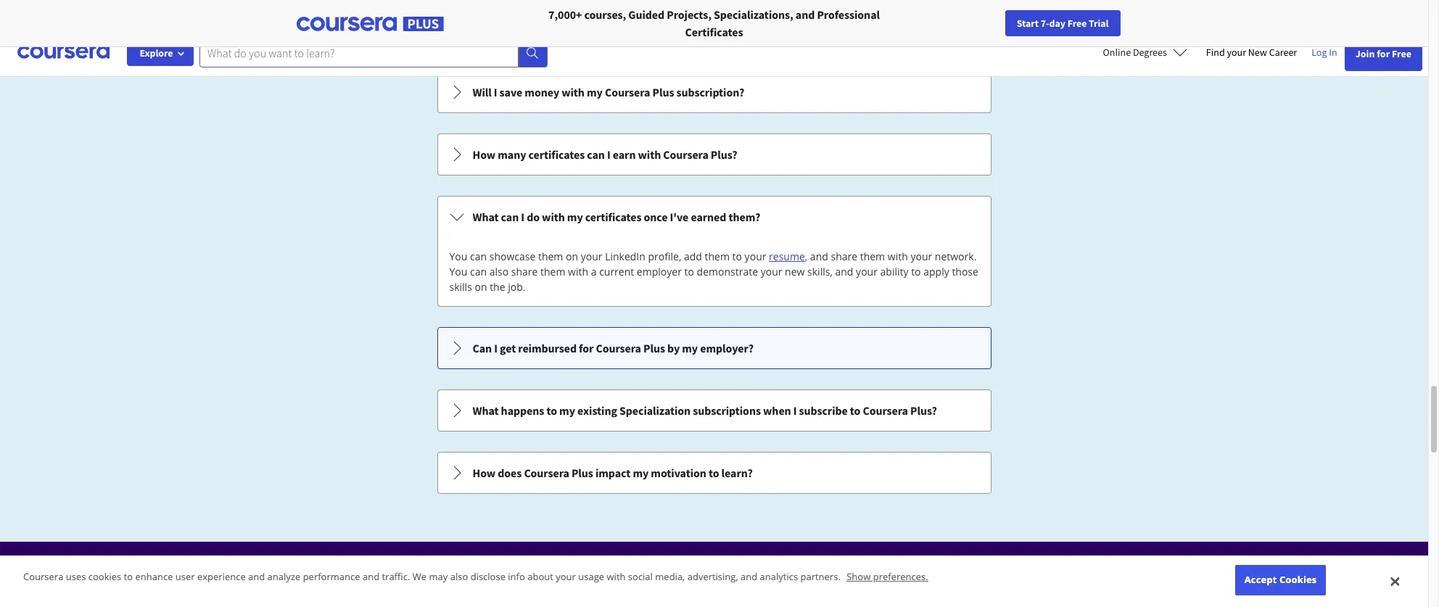 Task type: vqa. For each thing, say whether or not it's contained in the screenshot.
the Coursera in the "Will I save money with my Coursera Plus subscription?" dropdown button
yes



Task type: describe. For each thing, give the bounding box(es) containing it.
free inside button
[[1068, 17, 1087, 30]]

do
[[527, 210, 540, 224]]

what for what happens to my existing specialization subscriptions when i subscribe to coursera plus?
[[473, 403, 499, 418]]

to up "demonstrate"
[[732, 250, 742, 263]]

1 vertical spatial also
[[450, 570, 468, 583]]

user
[[175, 570, 195, 583]]

in
[[1329, 46, 1337, 59]]

get
[[500, 341, 516, 355]]

my for certificates
[[567, 210, 583, 224]]

subscribe
[[799, 403, 848, 418]]

coursera inside 'dropdown button'
[[863, 403, 908, 418]]

for
[[313, 7, 329, 22]]

job.
[[508, 280, 526, 294]]

will i save money with my coursera plus subscription?
[[473, 85, 744, 99]]

professional
[[817, 7, 880, 22]]

cookies
[[88, 570, 121, 583]]

start 7-day free trial
[[1017, 17, 1109, 30]]

when
[[763, 403, 791, 418]]

add
[[684, 250, 702, 263]]

network.
[[935, 250, 977, 263]]

learn?
[[721, 466, 753, 480]]

save
[[499, 85, 522, 99]]

i inside what can i do with my certificates once i've earned them? 'dropdown button'
[[521, 210, 524, 224]]

many
[[498, 147, 526, 162]]

by
[[667, 341, 680, 355]]

ability
[[880, 265, 909, 279]]

and inside 7,000+ courses, guided projects, specializations, and professional certificates
[[796, 7, 815, 22]]

certificates
[[685, 25, 743, 39]]

we
[[413, 570, 427, 583]]

find your new career link
[[1199, 44, 1304, 62]]

explore
[[140, 46, 173, 59]]

with inside 'dropdown button'
[[542, 210, 565, 224]]

i inside what happens to my existing specialization subscriptions when i subscribe to coursera plus? 'dropdown button'
[[793, 403, 797, 418]]

coursera plus image
[[296, 17, 444, 31]]

resume
[[769, 250, 805, 263]]

courses,
[[584, 7, 626, 22]]

experience
[[197, 570, 246, 583]]

resume link
[[769, 250, 805, 263]]

1 vertical spatial free
[[1392, 47, 1412, 60]]

happens
[[501, 403, 544, 418]]

enhance
[[135, 570, 173, 583]]

you can showcase them on your linkedin profile, add them to your resume
[[449, 250, 805, 263]]

accept cookies
[[1245, 573, 1317, 586]]

analytics
[[760, 570, 798, 583]]

my for motivation
[[633, 466, 649, 480]]

find
[[1206, 46, 1225, 59]]

what can i do with my certificates once i've earned them? button
[[438, 197, 990, 237]]

, and share them with your network. you can also share them with a current employer to demonstrate your new skills, and your ability to apply those skills on the job.
[[449, 250, 978, 294]]

plus? inside 'dropdown button'
[[910, 403, 937, 418]]

online degrees button
[[1091, 36, 1199, 68]]

about
[[527, 570, 553, 583]]

day
[[1049, 17, 1066, 30]]

coursera image
[[17, 41, 110, 64]]

7,000+ courses, guided projects, specializations, and professional certificates
[[548, 7, 880, 39]]

coursera right 'does'
[[524, 466, 569, 480]]

apply
[[924, 265, 949, 279]]

and right ,
[[810, 250, 828, 263]]

how many certificates can i earn with coursera plus? button
[[438, 134, 990, 175]]

subscription?
[[676, 85, 744, 99]]

specializations,
[[714, 7, 793, 22]]

online degrees
[[1103, 46, 1167, 59]]

also inside , and share them with your network. you can also share them with a current employer to demonstrate your new skills, and your ability to apply those skills on the job.
[[489, 265, 509, 279]]

i inside how many certificates can i earn with coursera plus? "dropdown button"
[[607, 147, 611, 162]]

can i get reimbursed for coursera plus by my employer? button
[[438, 328, 990, 368]]

specialization
[[619, 403, 691, 418]]

how does coursera plus impact my motivation to learn?
[[473, 466, 753, 480]]

join
[[1355, 47, 1375, 60]]

them?
[[729, 210, 760, 224]]

accept cookies button
[[1235, 565, 1326, 596]]

showcase
[[489, 250, 536, 263]]

the
[[490, 280, 505, 294]]

employer
[[637, 265, 682, 279]]

my left existing
[[559, 403, 575, 418]]

1 vertical spatial share
[[511, 265, 538, 279]]

social
[[628, 570, 653, 583]]

linkedin
[[605, 250, 645, 263]]

cookies
[[1279, 573, 1317, 586]]

7-
[[1041, 17, 1049, 30]]

can
[[473, 341, 492, 355]]

guided
[[628, 7, 665, 22]]

preferences.
[[873, 570, 928, 583]]

impact
[[595, 466, 631, 480]]

2 vertical spatial plus
[[572, 466, 593, 480]]

7,000+
[[548, 7, 582, 22]]

can inside "dropdown button"
[[587, 147, 605, 162]]

join for free link
[[1345, 36, 1422, 71]]

to down "add"
[[684, 265, 694, 279]]

will i save money with my coursera plus subscription? button
[[438, 72, 990, 112]]

new
[[1248, 46, 1267, 59]]

money
[[525, 85, 559, 99]]

once
[[644, 210, 668, 224]]

online
[[1103, 46, 1131, 59]]

them up ability
[[860, 250, 885, 263]]

may
[[429, 570, 448, 583]]

projects,
[[667, 7, 711, 22]]

for governments
[[313, 7, 397, 22]]

will
[[473, 85, 492, 99]]

your left ability
[[856, 265, 878, 279]]

list containing will i save money with my coursera plus subscription?
[[436, 0, 993, 495]]

coursera inside "dropdown button"
[[663, 147, 709, 162]]

1 horizontal spatial share
[[831, 250, 857, 263]]

can inside , and share them with your network. you can also share them with a current employer to demonstrate your new skills, and your ability to apply those skills on the job.
[[470, 265, 487, 279]]

i inside can i get reimbursed for coursera plus by my employer? dropdown button
[[494, 341, 498, 355]]



Task type: locate. For each thing, give the bounding box(es) containing it.
2 what from the top
[[473, 403, 499, 418]]

with up ability
[[888, 250, 908, 263]]

what happens to my existing specialization subscriptions when i subscribe to coursera plus?
[[473, 403, 937, 418]]

how for how many certificates can i earn with coursera plus?
[[473, 147, 496, 162]]

does
[[498, 466, 522, 480]]

your up apply
[[911, 250, 932, 263]]

2 how from the top
[[473, 466, 496, 480]]

2 you from the top
[[449, 265, 467, 279]]

for right join
[[1377, 47, 1390, 60]]

what left happens
[[473, 403, 499, 418]]

certificates inside 'dropdown button'
[[585, 210, 642, 224]]

with inside "dropdown button"
[[638, 147, 661, 162]]

1 vertical spatial plus
[[643, 341, 665, 355]]

plus
[[652, 85, 674, 99], [643, 341, 665, 355], [572, 466, 593, 480]]

0 vertical spatial plus?
[[711, 147, 737, 162]]

your right the find
[[1227, 46, 1246, 59]]

your up a
[[581, 250, 602, 263]]

them right showcase
[[538, 250, 563, 263]]

on left the
[[475, 280, 487, 294]]

log
[[1312, 46, 1327, 59]]

subscriptions
[[693, 403, 761, 418]]

0 horizontal spatial share
[[511, 265, 538, 279]]

performance
[[303, 570, 360, 583]]

and left analyze
[[248, 570, 265, 583]]

your right about
[[556, 570, 576, 583]]

skills
[[449, 280, 472, 294]]

skills,
[[807, 265, 833, 279]]

what inside what happens to my existing specialization subscriptions when i subscribe to coursera plus? 'dropdown button'
[[473, 403, 499, 418]]

can up skills
[[470, 265, 487, 279]]

can left earn
[[587, 147, 605, 162]]

traffic.
[[382, 570, 410, 583]]

trial
[[1089, 17, 1109, 30]]

you
[[449, 250, 467, 263], [449, 265, 467, 279]]

1 horizontal spatial for
[[1377, 47, 1390, 60]]

uses
[[66, 570, 86, 583]]

to left apply
[[911, 265, 921, 279]]

with inside dropdown button
[[562, 85, 585, 99]]

0 horizontal spatial plus?
[[711, 147, 737, 162]]

i left do
[[521, 210, 524, 224]]

on inside , and share them with your network. you can also share them with a current employer to demonstrate your new skills, and your ability to apply those skills on the job.
[[475, 280, 487, 294]]

on
[[566, 250, 578, 263], [475, 280, 487, 294]]

,
[[805, 250, 808, 263]]

1 vertical spatial how
[[473, 466, 496, 480]]

1 horizontal spatial free
[[1392, 47, 1412, 60]]

new
[[785, 265, 805, 279]]

with right money at the left top of the page
[[562, 85, 585, 99]]

coursera right earn
[[663, 147, 709, 162]]

profile,
[[648, 250, 681, 263]]

0 vertical spatial free
[[1068, 17, 1087, 30]]

for inside can i get reimbursed for coursera plus by my employer? dropdown button
[[579, 341, 594, 355]]

what happens to my existing specialization subscriptions when i subscribe to coursera plus? button
[[438, 390, 990, 431]]

1 vertical spatial what
[[473, 403, 499, 418]]

start 7-day free trial button
[[1005, 10, 1120, 36]]

can
[[587, 147, 605, 162], [501, 210, 519, 224], [470, 250, 487, 263], [470, 265, 487, 279]]

how left 'does'
[[473, 466, 496, 480]]

my right by
[[682, 341, 698, 355]]

what inside what can i do with my certificates once i've earned them? 'dropdown button'
[[473, 210, 499, 224]]

i've
[[670, 210, 689, 224]]

0 horizontal spatial for
[[579, 341, 594, 355]]

i right will
[[494, 85, 497, 99]]

with right earn
[[638, 147, 661, 162]]

certificates inside "dropdown button"
[[528, 147, 585, 162]]

0 vertical spatial for
[[1377, 47, 1390, 60]]

current
[[599, 265, 634, 279]]

to right "cookies"
[[124, 570, 133, 583]]

start
[[1017, 17, 1039, 30]]

and left professional
[[796, 7, 815, 22]]

for inside join for free link
[[1377, 47, 1390, 60]]

plus left the impact
[[572, 466, 593, 480]]

how for how does coursera plus impact my motivation to learn?
[[473, 466, 496, 480]]

on left linkedin
[[566, 250, 578, 263]]

share up job.
[[511, 265, 538, 279]]

1 what from the top
[[473, 210, 499, 224]]

show
[[847, 570, 871, 583]]

1 vertical spatial for
[[579, 341, 594, 355]]

also right may
[[450, 570, 468, 583]]

1 horizontal spatial on
[[566, 250, 578, 263]]

0 vertical spatial also
[[489, 265, 509, 279]]

what can i do with my certificates once i've earned them?
[[473, 210, 760, 224]]

plus left subscription?
[[652, 85, 674, 99]]

to right happens
[[547, 403, 557, 418]]

log in link
[[1304, 44, 1345, 61]]

1 horizontal spatial also
[[489, 265, 509, 279]]

coursera up earn
[[605, 85, 650, 99]]

accept
[[1245, 573, 1277, 586]]

0 vertical spatial share
[[831, 250, 857, 263]]

reimbursed
[[518, 341, 577, 355]]

them left a
[[540, 265, 565, 279]]

1 horizontal spatial plus?
[[910, 403, 937, 418]]

i left earn
[[607, 147, 611, 162]]

for
[[1377, 47, 1390, 60], [579, 341, 594, 355]]

i
[[494, 85, 497, 99], [607, 147, 611, 162], [521, 210, 524, 224], [494, 341, 498, 355], [793, 403, 797, 418]]

your down the resume link
[[761, 265, 782, 279]]

coursera uses cookies to enhance user experience and analyze performance and traffic. we may also disclose info about your usage with social media, advertising, and analytics partners. show preferences.
[[23, 570, 928, 583]]

your
[[1227, 46, 1246, 59], [581, 250, 602, 263], [745, 250, 766, 263], [911, 250, 932, 263], [761, 265, 782, 279], [856, 265, 878, 279], [556, 570, 576, 583]]

can inside 'dropdown button'
[[501, 210, 519, 224]]

coursera left by
[[596, 341, 641, 355]]

my right money at the left top of the page
[[587, 85, 603, 99]]

with
[[562, 85, 585, 99], [638, 147, 661, 162], [542, 210, 565, 224], [888, 250, 908, 263], [568, 265, 588, 279], [607, 570, 626, 583]]

0 vertical spatial plus
[[652, 85, 674, 99]]

free right join
[[1392, 47, 1412, 60]]

how inside dropdown button
[[473, 466, 496, 480]]

info
[[508, 570, 525, 583]]

and left analytics
[[741, 570, 757, 583]]

and left traffic.
[[363, 570, 379, 583]]

1 how from the top
[[473, 147, 496, 162]]

with left a
[[568, 265, 588, 279]]

0 horizontal spatial on
[[475, 280, 487, 294]]

partners.
[[800, 570, 841, 583]]

0 vertical spatial you
[[449, 250, 467, 263]]

share up skills,
[[831, 250, 857, 263]]

them
[[538, 250, 563, 263], [705, 250, 730, 263], [860, 250, 885, 263], [540, 265, 565, 279]]

and
[[796, 7, 815, 22], [810, 250, 828, 263], [835, 265, 853, 279], [248, 570, 265, 583], [363, 570, 379, 583], [741, 570, 757, 583]]

my
[[587, 85, 603, 99], [567, 210, 583, 224], [682, 341, 698, 355], [559, 403, 575, 418], [633, 466, 649, 480]]

i left get
[[494, 341, 498, 355]]

coursera right subscribe
[[863, 403, 908, 418]]

what left do
[[473, 210, 499, 224]]

to right subscribe
[[850, 403, 861, 418]]

advertising,
[[687, 570, 738, 583]]

can left do
[[501, 210, 519, 224]]

with left social
[[607, 570, 626, 583]]

0 horizontal spatial also
[[450, 570, 468, 583]]

i inside will i save money with my coursera plus subscription? dropdown button
[[494, 85, 497, 99]]

how does coursera plus impact my motivation to learn? button
[[438, 453, 990, 493]]

career
[[1269, 46, 1297, 59]]

my right do
[[567, 210, 583, 224]]

earned
[[691, 210, 726, 224]]

what for what can i do with my certificates once i've earned them?
[[473, 210, 499, 224]]

with right do
[[542, 210, 565, 224]]

them up "demonstrate"
[[705, 250, 730, 263]]

coursera left uses at the left of page
[[23, 570, 63, 583]]

how many certificates can i earn with coursera plus?
[[473, 147, 737, 162]]

0 vertical spatial what
[[473, 210, 499, 224]]

plus left by
[[643, 341, 665, 355]]

0 horizontal spatial free
[[1068, 17, 1087, 30]]

demonstrate
[[697, 265, 758, 279]]

0 vertical spatial on
[[566, 250, 578, 263]]

those
[[952, 265, 978, 279]]

None search field
[[199, 38, 548, 67]]

how left many
[[473, 147, 496, 162]]

and right skills,
[[835, 265, 853, 279]]

What do you want to learn? text field
[[199, 38, 519, 67]]

list
[[436, 0, 993, 495]]

certificates right many
[[528, 147, 585, 162]]

a
[[591, 265, 597, 279]]

1 vertical spatial you
[[449, 265, 467, 279]]

degrees
[[1133, 46, 1167, 59]]

1 you from the top
[[449, 250, 467, 263]]

governments
[[331, 7, 397, 22]]

coursera
[[605, 85, 650, 99], [663, 147, 709, 162], [596, 341, 641, 355], [863, 403, 908, 418], [524, 466, 569, 480], [23, 570, 63, 583]]

my right the impact
[[633, 466, 649, 480]]

i right when on the right of the page
[[793, 403, 797, 418]]

free right the day
[[1068, 17, 1087, 30]]

find your new career
[[1206, 46, 1297, 59]]

share
[[831, 250, 857, 263], [511, 265, 538, 279]]

can left showcase
[[470, 250, 487, 263]]

employer?
[[700, 341, 754, 355]]

certificates up linkedin
[[585, 210, 642, 224]]

certificates
[[528, 147, 585, 162], [585, 210, 642, 224]]

you inside , and share them with your network. you can also share them with a current employer to demonstrate your new skills, and your ability to apply those skills on the job.
[[449, 265, 467, 279]]

1 vertical spatial plus?
[[910, 403, 937, 418]]

earn
[[613, 147, 636, 162]]

to left the learn?
[[709, 466, 719, 480]]

free
[[1068, 17, 1087, 30], [1392, 47, 1412, 60]]

my for coursera
[[587, 85, 603, 99]]

join for free
[[1355, 47, 1412, 60]]

to inside dropdown button
[[709, 466, 719, 480]]

1 vertical spatial certificates
[[585, 210, 642, 224]]

0 vertical spatial how
[[473, 147, 496, 162]]

how
[[473, 147, 496, 162], [473, 466, 496, 480]]

how inside "dropdown button"
[[473, 147, 496, 162]]

can i get reimbursed for coursera plus by my employer?
[[473, 341, 754, 355]]

plus? inside "dropdown button"
[[711, 147, 737, 162]]

1 vertical spatial on
[[475, 280, 487, 294]]

for right reimbursed
[[579, 341, 594, 355]]

0 vertical spatial certificates
[[528, 147, 585, 162]]

your left the resume link
[[745, 250, 766, 263]]

disclose
[[471, 570, 506, 583]]

also up the
[[489, 265, 509, 279]]

usage
[[578, 570, 604, 583]]



